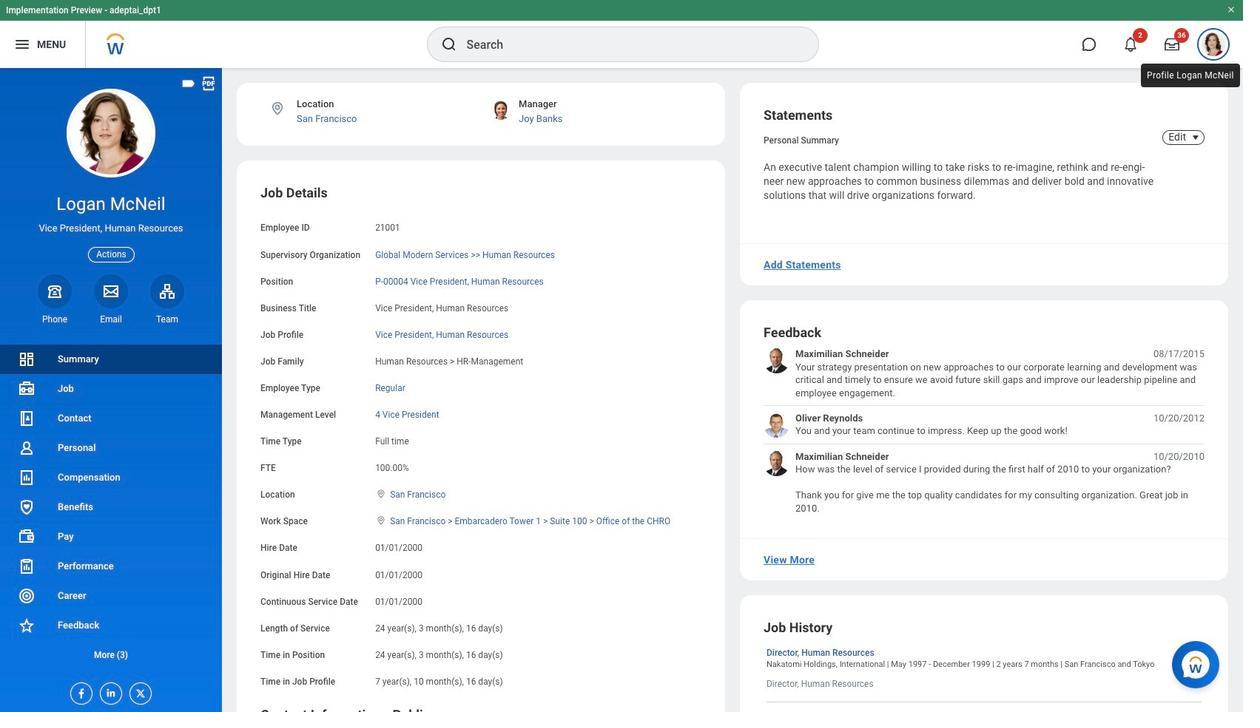 Task type: describe. For each thing, give the bounding box(es) containing it.
caret down image
[[1187, 132, 1205, 144]]

summary image
[[18, 351, 36, 368]]

close environment banner image
[[1227, 5, 1236, 14]]

feedback image
[[18, 617, 36, 635]]

profile logan mcneil image
[[1202, 33, 1225, 59]]

2 employee's photo (maximilian schneider) image from the top
[[764, 451, 790, 477]]

contact image
[[18, 410, 36, 428]]

2 location image from the top
[[375, 516, 387, 526]]

view printable version (pdf) image
[[201, 75, 217, 92]]

tag image
[[181, 75, 197, 92]]

Search Workday  search field
[[467, 28, 788, 61]]

phone logan mcneil element
[[38, 314, 72, 326]]

justify image
[[13, 36, 31, 53]]

benefits image
[[18, 499, 36, 516]]

inbox large image
[[1165, 37, 1180, 52]]

job image
[[18, 380, 36, 398]]

0 horizontal spatial list
[[0, 345, 222, 670]]

1 location image from the top
[[375, 489, 387, 500]]

navigation pane region
[[0, 68, 222, 713]]

personal summary element
[[764, 132, 839, 146]]

facebook image
[[71, 684, 87, 700]]

location image
[[269, 101, 286, 117]]

1 horizontal spatial list
[[764, 348, 1205, 515]]

performance image
[[18, 558, 36, 576]]



Task type: locate. For each thing, give the bounding box(es) containing it.
email logan mcneil element
[[94, 314, 128, 326]]

linkedin image
[[101, 684, 117, 699]]

1 vertical spatial location image
[[375, 516, 387, 526]]

employee's photo (maximilian schneider) image down employee's photo (oliver reynolds)
[[764, 451, 790, 477]]

notifications large image
[[1123, 37, 1138, 52]]

search image
[[440, 36, 458, 53]]

tooltip
[[1138, 61, 1243, 90]]

phone image
[[44, 282, 65, 300]]

employee's photo (maximilian schneider) image
[[764, 348, 790, 374], [764, 451, 790, 477]]

0 vertical spatial location image
[[375, 489, 387, 500]]

team logan mcneil element
[[150, 314, 184, 326]]

0 vertical spatial employee's photo (maximilian schneider) image
[[764, 348, 790, 374]]

x image
[[130, 684, 147, 700]]

pay image
[[18, 528, 36, 546]]

full time element
[[375, 434, 409, 447]]

view team image
[[158, 282, 176, 300]]

career image
[[18, 588, 36, 605]]

employee's photo (oliver reynolds) image
[[764, 412, 790, 438]]

personal image
[[18, 440, 36, 457]]

banner
[[0, 0, 1243, 68]]

employee's photo (maximilian schneider) image up employee's photo (oliver reynolds)
[[764, 348, 790, 374]]

group
[[260, 185, 701, 689]]

location image
[[375, 489, 387, 500], [375, 516, 387, 526]]

1 employee's photo (maximilian schneider) image from the top
[[764, 348, 790, 374]]

list
[[0, 345, 222, 670], [764, 348, 1205, 515]]

mail image
[[102, 282, 120, 300]]

1 vertical spatial employee's photo (maximilian schneider) image
[[764, 451, 790, 477]]

compensation image
[[18, 469, 36, 487]]



Task type: vqa. For each thing, say whether or not it's contained in the screenshot.
1st row from the top of the page
no



